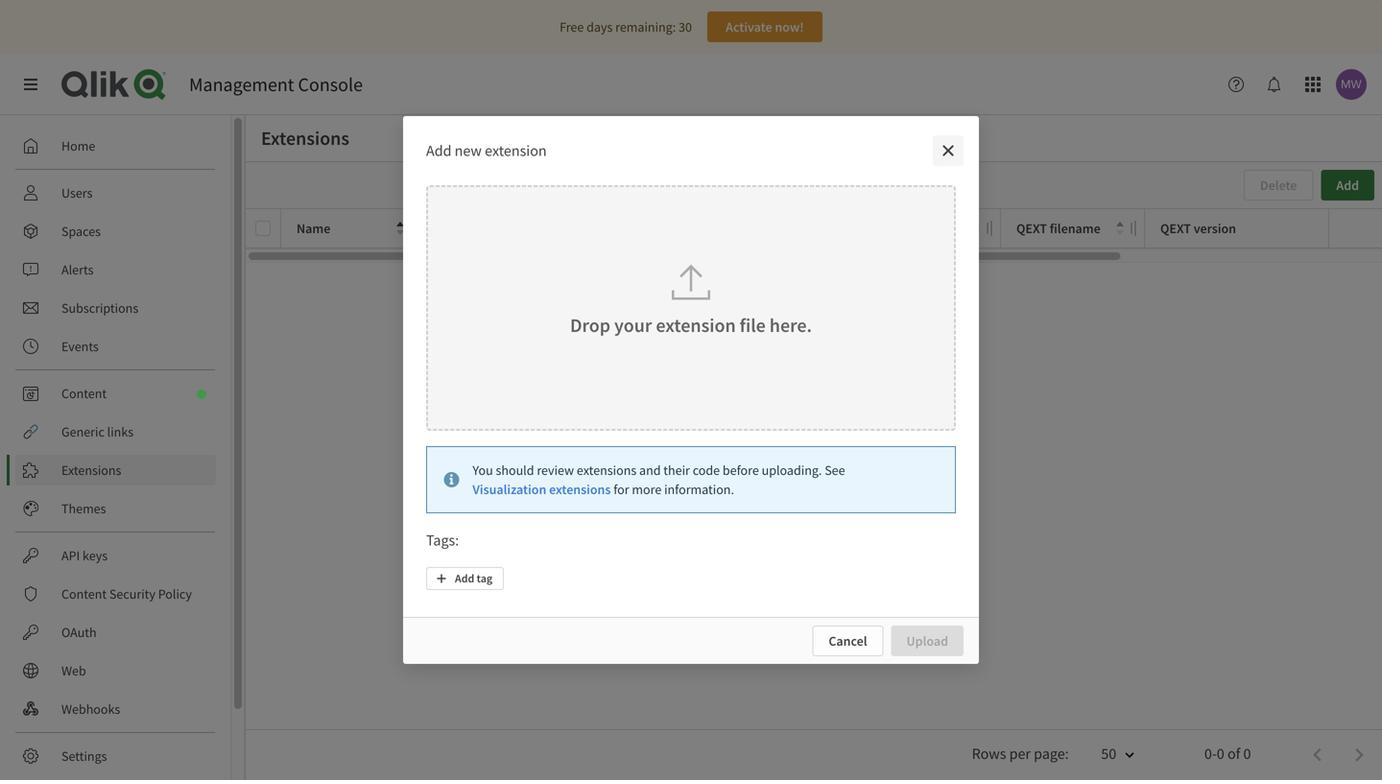 Task type: describe. For each thing, give the bounding box(es) containing it.
close sidebar menu image
[[23, 77, 38, 92]]

add button
[[1322, 170, 1375, 201]]

cancel button
[[813, 626, 884, 657]]

you
[[473, 462, 493, 479]]

30
[[679, 18, 692, 36]]

alerts
[[61, 261, 94, 278]]

new connector image
[[197, 390, 206, 399]]

code
[[693, 462, 720, 479]]

rows per page:
[[972, 745, 1069, 764]]

settings
[[61, 748, 107, 765]]

their
[[664, 462, 690, 479]]

activate now! link
[[708, 12, 823, 42]]

web link
[[15, 656, 216, 687]]

are
[[765, 464, 787, 483]]

visualization
[[473, 481, 547, 498]]

tags
[[426, 531, 455, 550]]

name
[[297, 220, 331, 237]]

extension for your
[[656, 313, 736, 337]]

there are no extensions yet here you will find extensions for your qlik sense saas environment
[[680, 464, 948, 526]]

spaces link
[[15, 216, 216, 247]]

should
[[496, 462, 534, 479]]

free
[[560, 18, 584, 36]]

api
[[61, 547, 80, 565]]

more
[[632, 481, 662, 498]]

users
[[61, 184, 93, 202]]

free days remaining: 30
[[560, 18, 692, 36]]

add for add new extension
[[426, 141, 452, 160]]

days
[[587, 18, 613, 36]]

uploading.
[[762, 462, 822, 479]]

spaces
[[61, 223, 101, 240]]

qlik
[[890, 490, 912, 507]]

:
[[455, 531, 459, 550]]

per
[[1010, 745, 1031, 764]]

2 0 from the left
[[1244, 745, 1252, 764]]

cancel
[[829, 633, 868, 650]]

0 vertical spatial extensions
[[261, 126, 350, 150]]

find
[[756, 490, 778, 507]]

home
[[61, 137, 95, 155]]

qext filename button
[[1017, 215, 1124, 242]]

home link
[[15, 131, 216, 161]]

sense
[[915, 490, 948, 507]]

now!
[[775, 18, 804, 36]]

page:
[[1034, 745, 1069, 764]]

before
[[723, 462, 759, 479]]

generic links link
[[15, 417, 216, 447]]

will
[[733, 490, 753, 507]]

add new extension dialog
[[403, 116, 979, 665]]

policy
[[158, 586, 192, 603]]

users link
[[15, 178, 216, 208]]

security
[[109, 586, 155, 603]]

file
[[740, 313, 766, 337]]

add tag button
[[426, 568, 504, 591]]

for inside there are no extensions yet here you will find extensions for your qlik sense saas environment
[[843, 490, 859, 507]]

drop your extension file here.
[[570, 313, 812, 337]]

content for content security policy
[[61, 586, 107, 603]]

content security policy link
[[15, 579, 216, 610]]

and
[[640, 462, 661, 479]]

add tag
[[455, 571, 493, 586]]

your inside button
[[615, 313, 652, 337]]

management console
[[189, 72, 363, 97]]

qext version
[[1161, 220, 1237, 237]]

navigation pane element
[[0, 123, 230, 781]]

qext filename
[[1017, 220, 1101, 237]]

saas
[[763, 509, 791, 526]]

review
[[537, 462, 574, 479]]

themes link
[[15, 494, 216, 524]]

you
[[710, 490, 731, 507]]

visualization extensions link
[[473, 481, 611, 498]]

webhooks
[[61, 701, 120, 718]]

events
[[61, 338, 99, 355]]

add for add tag
[[455, 571, 475, 586]]

see
[[825, 462, 846, 479]]

0-
[[1205, 745, 1217, 764]]

version
[[1194, 220, 1237, 237]]

management console element
[[189, 72, 363, 97]]



Task type: vqa. For each thing, say whether or not it's contained in the screenshot.
Visualization
yes



Task type: locate. For each thing, give the bounding box(es) containing it.
extension
[[485, 141, 547, 160], [656, 313, 736, 337]]

for up environment
[[843, 490, 859, 507]]

environment
[[793, 509, 866, 526]]

your inside there are no extensions yet here you will find extensions for your qlik sense saas environment
[[861, 490, 887, 507]]

1 vertical spatial extensions
[[61, 462, 121, 479]]

for left more
[[614, 481, 630, 498]]

1 vertical spatial add
[[1337, 177, 1360, 194]]

console
[[298, 72, 363, 97]]

management
[[189, 72, 294, 97]]

add inside add button
[[1337, 177, 1360, 194]]

0 horizontal spatial your
[[615, 313, 652, 337]]

web
[[61, 663, 86, 680]]

1 horizontal spatial extensions
[[261, 126, 350, 150]]

qext for qext version
[[1161, 220, 1192, 237]]

extensions
[[577, 462, 637, 479], [810, 464, 881, 483], [549, 481, 611, 498], [780, 490, 840, 507]]

activate
[[726, 18, 773, 36]]

0 left of
[[1217, 745, 1225, 764]]

your
[[615, 313, 652, 337], [861, 490, 887, 507]]

events link
[[15, 331, 216, 362]]

2 qext from the left
[[1161, 220, 1192, 237]]

for
[[614, 481, 630, 498], [843, 490, 859, 507]]

0 vertical spatial content
[[61, 385, 107, 402]]

here
[[680, 490, 707, 507]]

your right drop in the top of the page
[[615, 313, 652, 337]]

add new extension
[[426, 141, 547, 160]]

information.
[[665, 481, 735, 498]]

0 horizontal spatial extensions
[[61, 462, 121, 479]]

api keys link
[[15, 541, 216, 571]]

1 horizontal spatial qext
[[1161, 220, 1192, 237]]

0 horizontal spatial 0
[[1217, 745, 1225, 764]]

content link
[[15, 378, 216, 409]]

0 right of
[[1244, 745, 1252, 764]]

add inside add tag button
[[455, 571, 475, 586]]

new
[[455, 141, 482, 160]]

here.
[[770, 313, 812, 337]]

1 content from the top
[[61, 385, 107, 402]]

of
[[1228, 745, 1241, 764]]

1 qext from the left
[[1017, 220, 1048, 237]]

2 horizontal spatial add
[[1337, 177, 1360, 194]]

drop your extension file here. button
[[426, 185, 956, 431]]

0-0 of 0
[[1205, 745, 1252, 764]]

links
[[107, 423, 134, 441]]

content security policy
[[61, 586, 192, 603]]

1 vertical spatial extension
[[656, 313, 736, 337]]

name button
[[297, 215, 404, 242]]

1 horizontal spatial for
[[843, 490, 859, 507]]

0 vertical spatial extension
[[485, 141, 547, 160]]

for inside you should review extensions and their code before uploading. see visualization extensions for more information.
[[614, 481, 630, 498]]

0 horizontal spatial extension
[[485, 141, 547, 160]]

settings link
[[15, 741, 216, 772]]

1 horizontal spatial your
[[861, 490, 887, 507]]

qext for qext filename
[[1017, 220, 1048, 237]]

oauth link
[[15, 617, 216, 648]]

remaining:
[[616, 18, 676, 36]]

0 vertical spatial add
[[426, 141, 452, 160]]

generic links
[[61, 423, 134, 441]]

0 horizontal spatial add
[[426, 141, 452, 160]]

tags :
[[426, 531, 459, 550]]

1 0 from the left
[[1217, 745, 1225, 764]]

2 content from the top
[[61, 586, 107, 603]]

api keys
[[61, 547, 108, 565]]

add
[[426, 141, 452, 160], [1337, 177, 1360, 194], [455, 571, 475, 586]]

filename
[[1050, 220, 1101, 237]]

0 horizontal spatial qext
[[1017, 220, 1048, 237]]

extension inside button
[[656, 313, 736, 337]]

content up generic
[[61, 385, 107, 402]]

rows
[[972, 745, 1007, 764]]

alert containing you should review extensions and their code before uploading. see
[[426, 446, 956, 514]]

yet
[[884, 464, 904, 483]]

extensions inside navigation pane element
[[61, 462, 121, 479]]

tag
[[477, 571, 493, 586]]

alert
[[426, 446, 956, 514]]

1 vertical spatial your
[[861, 490, 887, 507]]

qext
[[1017, 220, 1048, 237], [1161, 220, 1192, 237]]

qext left version
[[1161, 220, 1192, 237]]

0
[[1217, 745, 1225, 764], [1244, 745, 1252, 764]]

extensions link
[[15, 455, 216, 486]]

1 vertical spatial content
[[61, 586, 107, 603]]

extension left "file"
[[656, 313, 736, 337]]

no
[[790, 464, 807, 483]]

subscriptions link
[[15, 293, 216, 324]]

add for add
[[1337, 177, 1360, 194]]

content inside 'link'
[[61, 385, 107, 402]]

alerts link
[[15, 254, 216, 285]]

1 horizontal spatial 0
[[1244, 745, 1252, 764]]

extension right "new" on the top left
[[485, 141, 547, 160]]

there
[[724, 464, 762, 483]]

alert inside add new extension dialog
[[426, 446, 956, 514]]

extensions down console
[[261, 126, 350, 150]]

0 vertical spatial your
[[615, 313, 652, 337]]

subscriptions
[[61, 300, 138, 317]]

1 horizontal spatial add
[[455, 571, 475, 586]]

1 horizontal spatial extension
[[656, 313, 736, 337]]

keys
[[83, 547, 108, 565]]

0 horizontal spatial for
[[614, 481, 630, 498]]

qext left filename
[[1017, 220, 1048, 237]]

your left the qlik
[[861, 490, 887, 507]]

2 vertical spatial add
[[455, 571, 475, 586]]

oauth
[[61, 624, 97, 641]]

webhooks link
[[15, 694, 216, 725]]

extensions down generic links
[[61, 462, 121, 479]]

content for content
[[61, 385, 107, 402]]

qext inside qext filename button
[[1017, 220, 1048, 237]]

drop
[[570, 313, 611, 337]]

activate now!
[[726, 18, 804, 36]]

generic
[[61, 423, 105, 441]]

you should review extensions and their code before uploading. see visualization extensions for more information.
[[473, 462, 846, 498]]

themes
[[61, 500, 106, 518]]

extension for new
[[485, 141, 547, 160]]

content
[[61, 385, 107, 402], [61, 586, 107, 603]]

content down the api keys on the left bottom
[[61, 586, 107, 603]]



